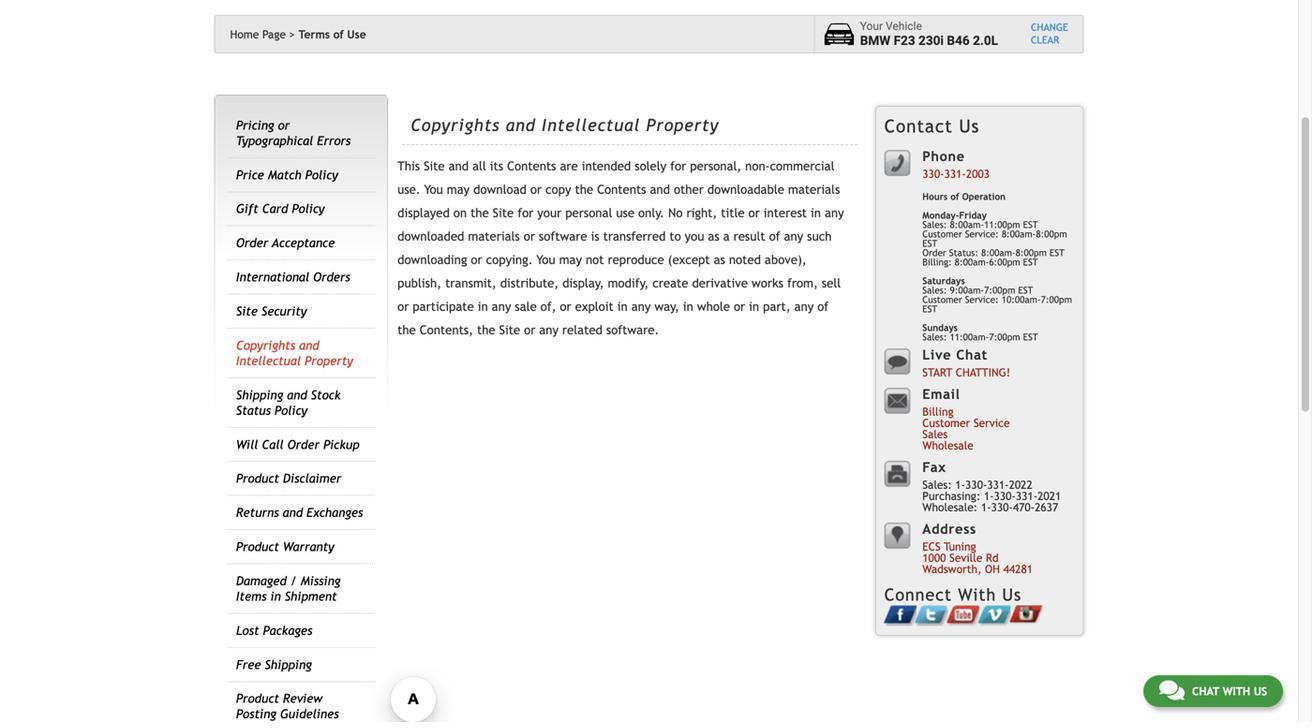 Task type: vqa. For each thing, say whether or not it's contained in the screenshot.
first Delete image from the bottom of the page
no



Task type: describe. For each thing, give the bounding box(es) containing it.
shipping and stock status policy
[[236, 388, 341, 418]]

ecs
[[923, 540, 941, 553]]

11:00pm
[[984, 219, 1020, 230]]

chatting!
[[956, 366, 1011, 379]]

to
[[670, 229, 681, 244]]

intellectual inside copyrights and intellectual property link
[[236, 354, 301, 368]]

fax
[[923, 460, 947, 475]]

0 vertical spatial us
[[959, 116, 980, 136]]

free
[[236, 658, 261, 672]]

lost packages
[[236, 624, 312, 638]]

international orders link
[[236, 270, 350, 285]]

whole
[[697, 300, 730, 314]]

missing
[[301, 574, 341, 589]]

start chatting! link
[[923, 366, 1011, 379]]

1 horizontal spatial order
[[287, 438, 320, 452]]

use
[[616, 206, 635, 220]]

in right way,
[[683, 300, 693, 314]]

1- up wholesale:
[[956, 478, 966, 492]]

returns and exchanges link
[[236, 506, 363, 520]]

site left security on the top
[[236, 304, 258, 319]]

related
[[562, 323, 603, 338]]

policy for price match policy
[[305, 168, 338, 182]]

service
[[974, 417, 1010, 430]]

commercial
[[770, 159, 835, 174]]

stock
[[311, 388, 341, 402]]

of right result
[[769, 229, 780, 244]]

230i
[[919, 33, 944, 48]]

international orders
[[236, 270, 350, 285]]

home page link
[[230, 28, 295, 41]]

home page
[[230, 28, 286, 41]]

any down from,
[[795, 300, 814, 314]]

downloadable
[[708, 182, 785, 197]]

2 service: from the top
[[965, 294, 999, 305]]

sell
[[822, 276, 841, 291]]

works
[[752, 276, 784, 291]]

wholesale:
[[923, 501, 978, 514]]

copyrights and intellectual property link
[[236, 338, 353, 368]]

fax sales: 1-330-331-2022 purchasing: 1-330-331-2021 wholesale: 1-330-470-2637
[[923, 460, 1061, 514]]

0 vertical spatial for
[[670, 159, 686, 174]]

solely
[[635, 159, 667, 174]]

a
[[723, 229, 730, 244]]

in down transmit,
[[478, 300, 488, 314]]

2003
[[966, 167, 990, 180]]

330- inside "phone 330-331-2003"
[[923, 167, 945, 180]]

any up above),
[[784, 229, 804, 244]]

software.
[[606, 323, 659, 338]]

customer inside email billing customer service sales wholesale
[[923, 417, 970, 430]]

modify,
[[608, 276, 649, 291]]

product disclaimer
[[236, 472, 341, 486]]

hours
[[923, 191, 948, 202]]

returns and exchanges
[[236, 506, 363, 520]]

right,
[[687, 206, 717, 220]]

order inside hours of operation monday-friday sales: 8:00am-11:00pm est customer service: 8:00am-8:00pm est order status: 8:00am-8:00pm est billing: 8:00am-6:00pm est saturdays sales: 9:00am-7:00pm est customer service: 10:00am-7:00pm est sundays sales: 11:00am-7:00pm est
[[923, 247, 947, 258]]

0 horizontal spatial contents
[[507, 159, 556, 174]]

330- left 2637
[[994, 490, 1016, 503]]

way,
[[655, 300, 679, 314]]

pricing or typographical errors
[[236, 118, 351, 148]]

distribute,
[[500, 276, 559, 291]]

contact
[[885, 116, 953, 136]]

1 horizontal spatial materials
[[788, 182, 840, 197]]

posting
[[236, 707, 276, 722]]

any left sale
[[492, 300, 511, 314]]

price
[[236, 168, 264, 182]]

disclaimer
[[283, 472, 341, 486]]

any down of,
[[539, 323, 559, 338]]

noted
[[729, 253, 761, 267]]

shipment
[[285, 590, 337, 604]]

no
[[668, 206, 683, 220]]

your
[[860, 20, 883, 33]]

clear link
[[1031, 34, 1069, 47]]

2 customer from the top
[[923, 294, 962, 305]]

1 service: from the top
[[965, 229, 999, 239]]

operation
[[962, 191, 1006, 202]]

displayed
[[398, 206, 450, 220]]

6:00pm
[[989, 257, 1020, 268]]

site down sale
[[499, 323, 520, 338]]

wholesale link
[[923, 439, 974, 452]]

1 vertical spatial 8:00pm
[[1016, 247, 1047, 258]]

the right "contents,"
[[477, 323, 496, 338]]

f23
[[894, 33, 916, 48]]

you
[[685, 229, 704, 244]]

bmw
[[860, 33, 891, 48]]

free shipping link
[[236, 658, 312, 672]]

publish,
[[398, 276, 442, 291]]

warranty
[[283, 540, 334, 555]]

other
[[674, 182, 704, 197]]

in up such
[[811, 206, 821, 220]]

acceptance
[[272, 236, 335, 250]]

chat inside live chat start chatting!
[[956, 347, 988, 363]]

0 horizontal spatial you
[[424, 182, 443, 197]]

software
[[539, 229, 587, 244]]

download
[[474, 182, 527, 197]]

transmit,
[[445, 276, 497, 291]]

on
[[454, 206, 467, 220]]

live
[[923, 347, 952, 363]]

of inside hours of operation monday-friday sales: 8:00am-11:00pm est customer service: 8:00am-8:00pm est order status: 8:00am-8:00pm est billing: 8:00am-6:00pm est saturdays sales: 9:00am-7:00pm est customer service: 10:00am-7:00pm est sundays sales: 11:00am-7:00pm est
[[951, 191, 960, 202]]

or right whole
[[734, 300, 745, 314]]

2 sales: from the top
[[923, 285, 947, 296]]

interest
[[764, 206, 807, 220]]

or inside pricing or typographical errors
[[278, 118, 290, 133]]

1- left 2022 on the right
[[984, 490, 994, 503]]

review
[[283, 692, 323, 707]]

use
[[347, 28, 366, 41]]

personal,
[[690, 159, 742, 174]]

product for product warranty
[[236, 540, 279, 555]]

property inside 'copyrights and intellectual property'
[[305, 354, 353, 368]]

product for product review posting guidelines
[[236, 692, 279, 707]]

page
[[262, 28, 286, 41]]

1 sales: from the top
[[923, 219, 947, 230]]

2 horizontal spatial 331-
[[1016, 490, 1038, 503]]

will
[[236, 438, 258, 452]]

or up transmit,
[[471, 253, 482, 267]]

address
[[923, 522, 977, 537]]

tuning
[[944, 540, 976, 553]]

price match policy
[[236, 168, 338, 182]]

site security
[[236, 304, 307, 319]]

product review posting guidelines link
[[236, 692, 339, 722]]

of,
[[541, 300, 556, 314]]

1 customer from the top
[[923, 229, 962, 239]]



Task type: locate. For each thing, give the bounding box(es) containing it.
lost packages link
[[236, 624, 312, 638]]

1 vertical spatial for
[[518, 206, 534, 220]]

330-
[[923, 167, 945, 180], [966, 478, 987, 492], [994, 490, 1016, 503], [991, 501, 1013, 514]]

any up software. at the top of page
[[632, 300, 651, 314]]

1 vertical spatial product
[[236, 540, 279, 555]]

copyrights down the site security
[[236, 338, 295, 353]]

shipping up status
[[236, 388, 283, 402]]

0 vertical spatial as
[[708, 229, 720, 244]]

packages
[[263, 624, 312, 638]]

may
[[447, 182, 470, 197], [559, 253, 582, 267]]

purchasing:
[[923, 490, 981, 503]]

errors
[[317, 133, 351, 148]]

billing link
[[923, 405, 954, 418]]

chat
[[956, 347, 988, 363], [1192, 685, 1220, 698]]

site
[[424, 159, 445, 174], [493, 206, 514, 220], [236, 304, 258, 319], [499, 323, 520, 338]]

property up stock
[[305, 354, 353, 368]]

1 horizontal spatial intellectual
[[542, 115, 640, 135]]

3 product from the top
[[236, 692, 279, 707]]

0 vertical spatial product
[[236, 472, 279, 486]]

of
[[333, 28, 344, 41], [951, 191, 960, 202], [769, 229, 780, 244], [818, 300, 829, 314]]

or left copy
[[530, 182, 542, 197]]

330- down 2022 on the right
[[991, 501, 1013, 514]]

non-
[[745, 159, 770, 174]]

billing:
[[923, 257, 952, 268]]

pricing or typographical errors link
[[236, 118, 351, 148]]

contents right its
[[507, 159, 556, 174]]

create
[[653, 276, 689, 291]]

sales
[[923, 428, 948, 441]]

as up the derivative
[[714, 253, 725, 267]]

contents,
[[420, 323, 473, 338]]

7:00pm down the 6:00pm
[[984, 285, 1016, 296]]

oh
[[985, 563, 1000, 576]]

1 horizontal spatial copyrights and intellectual property
[[411, 115, 719, 135]]

0 vertical spatial you
[[424, 182, 443, 197]]

chat down 11:00am-
[[956, 347, 988, 363]]

with
[[1223, 685, 1251, 698]]

shipping inside 'shipping and stock status policy'
[[236, 388, 283, 402]]

shipping and stock status policy link
[[236, 388, 341, 418]]

0 vertical spatial may
[[447, 182, 470, 197]]

product down returns
[[236, 540, 279, 555]]

email
[[923, 387, 961, 402]]

copying.
[[486, 253, 533, 267]]

start
[[923, 366, 953, 379]]

with
[[958, 585, 997, 605]]

email billing customer service sales wholesale
[[923, 387, 1010, 452]]

2 vertical spatial us
[[1254, 685, 1267, 698]]

7:00pm down 10:00am-
[[989, 332, 1020, 343]]

1 vertical spatial contents
[[597, 182, 646, 197]]

0 horizontal spatial us
[[959, 116, 980, 136]]

0 horizontal spatial property
[[305, 354, 353, 368]]

and up only.
[[650, 182, 670, 197]]

and inside 'copyrights and intellectual property'
[[299, 338, 319, 353]]

address ecs tuning 1000 seville rd wadsworth, oh 44281
[[923, 522, 1033, 576]]

status:
[[949, 247, 979, 258]]

gift card policy link
[[236, 202, 325, 216]]

8:00pm right the 11:00pm
[[1036, 229, 1067, 239]]

site right this
[[424, 159, 445, 174]]

2 horizontal spatial order
[[923, 247, 947, 258]]

product for product disclaimer
[[236, 472, 279, 486]]

intellectual
[[542, 115, 640, 135], [236, 354, 301, 368]]

part,
[[763, 300, 791, 314]]

site down download
[[493, 206, 514, 220]]

shipping down packages
[[265, 658, 312, 672]]

in left part,
[[749, 300, 759, 314]]

2 vertical spatial product
[[236, 692, 279, 707]]

us for chat
[[1254, 685, 1267, 698]]

3 sales: from the top
[[923, 332, 947, 343]]

home
[[230, 28, 259, 41]]

service: left 10:00am-
[[965, 294, 999, 305]]

0 vertical spatial materials
[[788, 182, 840, 197]]

331-
[[944, 167, 966, 180], [987, 478, 1009, 492], [1016, 490, 1038, 503]]

0 vertical spatial intellectual
[[542, 115, 640, 135]]

sales: down billing: on the top of the page
[[923, 285, 947, 296]]

11:00am-
[[950, 332, 989, 343]]

(except
[[668, 253, 710, 267]]

/
[[290, 574, 297, 589]]

in down 'modify,'
[[618, 300, 628, 314]]

1 vertical spatial shipping
[[265, 658, 312, 672]]

you right use.
[[424, 182, 443, 197]]

and
[[506, 115, 536, 135], [449, 159, 469, 174], [650, 182, 670, 197], [299, 338, 319, 353], [287, 388, 307, 402], [283, 506, 303, 520]]

intellectual up 'shipping and stock status policy'
[[236, 354, 301, 368]]

property up 'solely'
[[646, 115, 719, 135]]

0 horizontal spatial materials
[[468, 229, 520, 244]]

8:00am- up 9:00am-
[[955, 257, 989, 268]]

downloading
[[398, 253, 467, 267]]

materials down commercial
[[788, 182, 840, 197]]

change
[[1031, 22, 1069, 33]]

saturdays
[[923, 276, 965, 286]]

intellectual up intended
[[542, 115, 640, 135]]

8:00pm down the 11:00pm
[[1016, 247, 1047, 258]]

0 horizontal spatial 331-
[[944, 167, 966, 180]]

1 horizontal spatial may
[[559, 253, 582, 267]]

sales: inside fax sales: 1-330-331-2022 purchasing: 1-330-331-2021 wholesale: 1-330-470-2637
[[923, 478, 952, 492]]

policy
[[305, 168, 338, 182], [292, 202, 325, 216], [275, 403, 308, 418]]

match
[[268, 168, 302, 182]]

and inside 'shipping and stock status policy'
[[287, 388, 307, 402]]

1 vertical spatial service:
[[965, 294, 999, 305]]

service: down friday
[[965, 229, 999, 239]]

title
[[721, 206, 745, 220]]

copyrights up the all
[[411, 115, 500, 135]]

sales link
[[923, 428, 948, 441]]

2.0l
[[973, 33, 998, 48]]

1 vertical spatial customer
[[923, 294, 962, 305]]

connect with us
[[885, 585, 1022, 605]]

and down product disclaimer
[[283, 506, 303, 520]]

or right of,
[[560, 300, 572, 314]]

or right the title
[[749, 206, 760, 220]]

in
[[811, 206, 821, 220], [478, 300, 488, 314], [618, 300, 628, 314], [683, 300, 693, 314], [749, 300, 759, 314], [270, 590, 281, 604]]

any up such
[[825, 206, 844, 220]]

and up download
[[506, 115, 536, 135]]

sales: up live
[[923, 332, 947, 343]]

of left use
[[333, 28, 344, 41]]

from,
[[787, 276, 818, 291]]

as left a
[[708, 229, 720, 244]]

1 horizontal spatial you
[[537, 253, 556, 267]]

materials up copying.
[[468, 229, 520, 244]]

personal
[[565, 206, 612, 220]]

1 horizontal spatial 331-
[[987, 478, 1009, 492]]

sundays
[[923, 322, 958, 333]]

1 vertical spatial may
[[559, 253, 582, 267]]

billing
[[923, 405, 954, 418]]

0 horizontal spatial copyrights
[[236, 338, 295, 353]]

2 vertical spatial customer
[[923, 417, 970, 430]]

8:00am- down the 11:00pm
[[981, 247, 1016, 258]]

7:00pm right 9:00am-
[[1041, 294, 1072, 305]]

331- inside "phone 330-331-2003"
[[944, 167, 966, 180]]

0 vertical spatial service:
[[965, 229, 999, 239]]

2021
[[1038, 490, 1061, 503]]

sales: down fax
[[923, 478, 952, 492]]

of down sell
[[818, 300, 829, 314]]

copyrights and intellectual property down security on the top
[[236, 338, 353, 368]]

1 vertical spatial intellectual
[[236, 354, 301, 368]]

1 horizontal spatial property
[[646, 115, 719, 135]]

the left "contents,"
[[398, 323, 416, 338]]

product up posting
[[236, 692, 279, 707]]

0 horizontal spatial copyrights and intellectual property
[[236, 338, 353, 368]]

0 horizontal spatial chat
[[956, 347, 988, 363]]

1 horizontal spatial chat
[[1192, 685, 1220, 698]]

or down sale
[[524, 323, 536, 338]]

product disclaimer link
[[236, 472, 341, 486]]

0 vertical spatial 8:00pm
[[1036, 229, 1067, 239]]

0 vertical spatial contents
[[507, 159, 556, 174]]

330- up wholesale:
[[966, 478, 987, 492]]

1 vertical spatial copyrights and intellectual property
[[236, 338, 353, 368]]

1 vertical spatial chat
[[1192, 685, 1220, 698]]

and left the all
[[449, 159, 469, 174]]

3 customer from the top
[[923, 417, 970, 430]]

property
[[646, 115, 719, 135], [305, 354, 353, 368]]

call
[[262, 438, 284, 452]]

for up other
[[670, 159, 686, 174]]

in down damaged
[[270, 590, 281, 604]]

display,
[[563, 276, 604, 291]]

1 vertical spatial policy
[[292, 202, 325, 216]]

2 vertical spatial policy
[[275, 403, 308, 418]]

us down the 44281
[[1002, 585, 1022, 605]]

470-
[[1013, 501, 1035, 514]]

1 vertical spatial as
[[714, 253, 725, 267]]

wadsworth,
[[923, 563, 982, 576]]

0 vertical spatial shipping
[[236, 388, 283, 402]]

330- down phone
[[923, 167, 945, 180]]

contents up use
[[597, 182, 646, 197]]

0 horizontal spatial may
[[447, 182, 470, 197]]

1 product from the top
[[236, 472, 279, 486]]

for left your on the left top
[[518, 206, 534, 220]]

order left status:
[[923, 247, 947, 258]]

1 vertical spatial us
[[1002, 585, 1022, 605]]

is
[[591, 229, 600, 244]]

vehicle
[[886, 20, 922, 33]]

or up the typographical at the left top
[[278, 118, 290, 133]]

and left stock
[[287, 388, 307, 402]]

10:00am-
[[1002, 294, 1041, 305]]

order right call at the bottom left of page
[[287, 438, 320, 452]]

0 horizontal spatial order
[[236, 236, 268, 250]]

the right on
[[471, 206, 489, 220]]

customer
[[923, 229, 962, 239], [923, 294, 962, 305], [923, 417, 970, 430]]

or down publish, on the left
[[398, 300, 409, 314]]

damaged / missing items in shipment
[[236, 574, 341, 604]]

in inside damaged / missing items in shipment
[[270, 590, 281, 604]]

may up on
[[447, 182, 470, 197]]

44281
[[1004, 563, 1033, 576]]

1 vertical spatial property
[[305, 354, 353, 368]]

and down security on the top
[[299, 338, 319, 353]]

us for connect
[[1002, 585, 1022, 605]]

0 vertical spatial copyrights and intellectual property
[[411, 115, 719, 135]]

the up 'personal'
[[575, 182, 594, 197]]

0 vertical spatial chat
[[956, 347, 988, 363]]

0 horizontal spatial for
[[518, 206, 534, 220]]

result
[[734, 229, 766, 244]]

may left not
[[559, 253, 582, 267]]

4 sales: from the top
[[923, 478, 952, 492]]

2022
[[1009, 478, 1033, 492]]

1 horizontal spatial us
[[1002, 585, 1022, 605]]

0 vertical spatial copyrights
[[411, 115, 500, 135]]

us right with
[[1254, 685, 1267, 698]]

1 vertical spatial you
[[537, 253, 556, 267]]

1 horizontal spatial for
[[670, 159, 686, 174]]

your vehicle bmw f23 230i b46 2.0l
[[860, 20, 998, 48]]

policy inside 'shipping and stock status policy'
[[275, 403, 308, 418]]

product warranty link
[[236, 540, 334, 555]]

of right hours
[[951, 191, 960, 202]]

friday
[[959, 210, 987, 221]]

2 horizontal spatial us
[[1254, 685, 1267, 698]]

pickup
[[323, 438, 360, 452]]

0 vertical spatial property
[[646, 115, 719, 135]]

chat left with
[[1192, 685, 1220, 698]]

sales: down hours
[[923, 219, 947, 230]]

us up phone
[[959, 116, 980, 136]]

0 horizontal spatial intellectual
[[236, 354, 301, 368]]

1 horizontal spatial contents
[[597, 182, 646, 197]]

1 vertical spatial copyrights
[[236, 338, 295, 353]]

you up distribute,
[[537, 253, 556, 267]]

not
[[586, 253, 604, 267]]

us
[[959, 116, 980, 136], [1002, 585, 1022, 605], [1254, 685, 1267, 698]]

us inside chat with us link
[[1254, 685, 1267, 698]]

1 vertical spatial materials
[[468, 229, 520, 244]]

downloaded
[[398, 229, 464, 244]]

product inside the product review posting guidelines
[[236, 692, 279, 707]]

8:00am- up the 6:00pm
[[1002, 229, 1036, 239]]

all
[[473, 159, 486, 174]]

returns
[[236, 506, 279, 520]]

order down gift
[[236, 236, 268, 250]]

1 horizontal spatial copyrights
[[411, 115, 500, 135]]

guidelines
[[280, 707, 339, 722]]

copyrights and intellectual property up are
[[411, 115, 719, 135]]

policy right card
[[292, 202, 325, 216]]

use.
[[398, 182, 421, 197]]

clear
[[1031, 34, 1060, 46]]

8:00am- up status:
[[950, 219, 984, 230]]

policy for gift card policy
[[292, 202, 325, 216]]

sales:
[[923, 219, 947, 230], [923, 285, 947, 296], [923, 332, 947, 343], [923, 478, 952, 492]]

1000
[[923, 552, 946, 565]]

1- right wholesale:
[[981, 501, 991, 514]]

0 vertical spatial customer
[[923, 229, 962, 239]]

product up returns
[[236, 472, 279, 486]]

policy up will call order pickup
[[275, 403, 308, 418]]

shipping
[[236, 388, 283, 402], [265, 658, 312, 672]]

comments image
[[1159, 680, 1185, 702]]

2637
[[1035, 501, 1059, 514]]

0 vertical spatial policy
[[305, 168, 338, 182]]

policy down errors
[[305, 168, 338, 182]]

est
[[1023, 219, 1038, 230], [923, 238, 938, 249], [1050, 247, 1065, 258], [1023, 257, 1038, 268], [1018, 285, 1033, 296], [923, 304, 938, 314], [1023, 332, 1038, 343]]

or up copying.
[[524, 229, 535, 244]]

2 product from the top
[[236, 540, 279, 555]]



